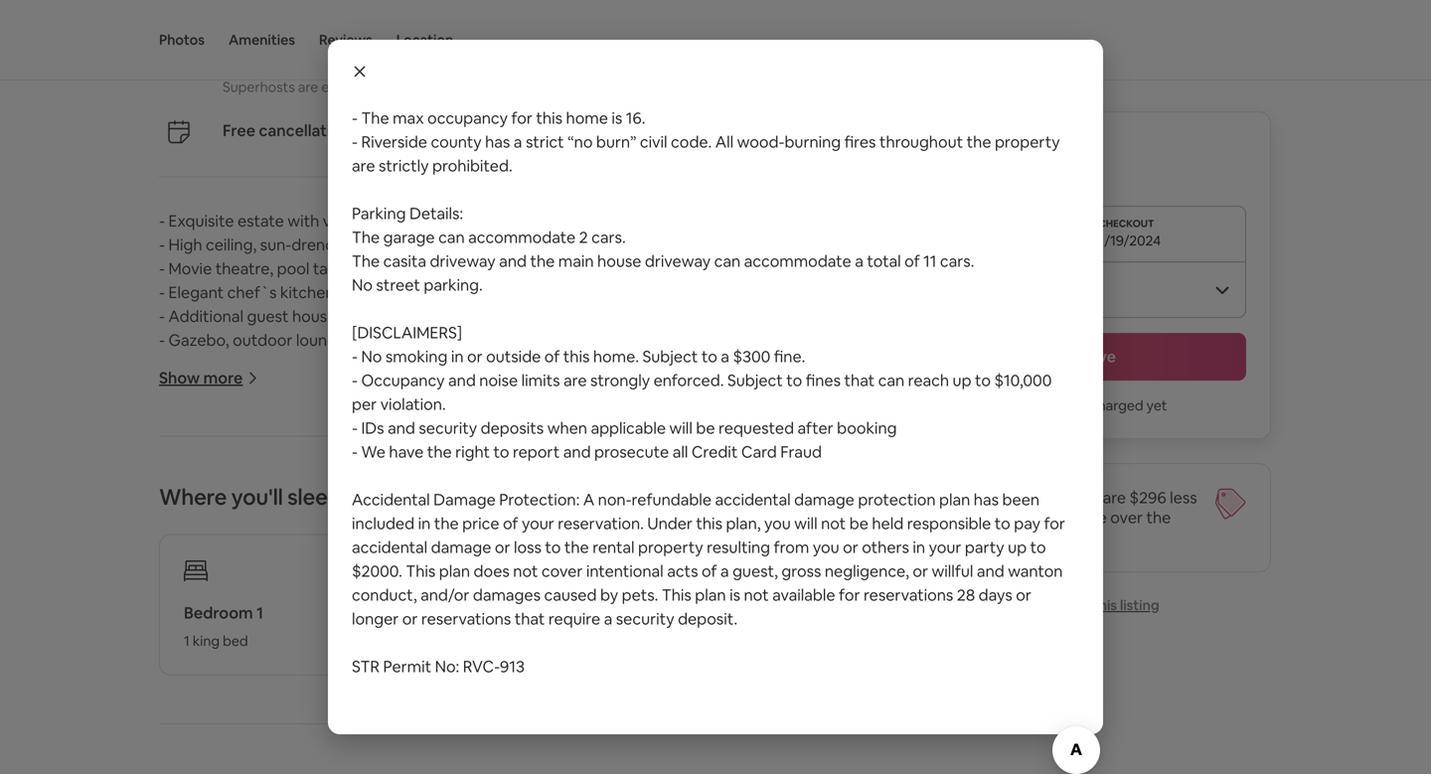 Task type: vqa. For each thing, say whether or not it's contained in the screenshot.
here.
no



Task type: locate. For each thing, give the bounding box(es) containing it.
0 vertical spatial bed
[[813, 60, 842, 81]]

from inside 'only a short drive from los angeles and san diego, temecula is a charming town with lots of character. known for its upscale wineries and extensive vineyards, temecula offers plenty of unique opportunities for those who appreciate the art of the grape and delicious food. not a fan of wine? worry not, this town has plenty of other attractions such as golf, hot air ballooning, farmers markets, and shopping. at the heart of teme'
[[290, 664, 326, 684]]

security up 'right'
[[419, 418, 477, 438]]

outdoor
[[849, 12, 909, 33], [233, 330, 293, 350], [216, 568, 276, 589]]

when inside [disclaimers] - no smoking in or outside of this home. subject to a $300 fine. - occupancy and noise limits are strongly enforced. subject to fines that can reach up to $10,000 per violation. - ids and security deposits when applicable will be requested after booking - we have the right to report and prosecute all credit card fraud
[[547, 418, 587, 438]]

private down "screen"
[[642, 545, 693, 565]]

hand.
[[408, 616, 448, 636]]

1 vertical spatial estate
[[350, 425, 396, 446]]

1 horizontal spatial your
[[522, 513, 554, 534]]

of up limits
[[544, 346, 560, 367]]

limits
[[521, 370, 560, 391]]

this up markets,
[[483, 735, 510, 756]]

home down built-
[[369, 592, 411, 613]]

plenty inside this elegant wine country estate is perfectly located within walking distance of award- winning wineries and vineyards. the main house offers high ceilings, ornate wood trimmings, and plenty of space for large groups. guests will rejoice when they step into the fully equipped chef's kitchen, 26 seat private movie theater, and beautiful two-story guest house– complete with a full kitchen, billiards table, and 82-inch screen tv. outside, there's never a dull moment with amenities for all ages, including a private pool and lounge, outdoor kitchen and built-in grill, and a fully-equipped playhouse. with a beautiful gazebo on the property, this home is an ideal place to watch the sunset over the hills with your favorite people, wine glass in hand.
[[272, 473, 318, 493]]

wineries inside this elegant wine country estate is perfectly located within walking distance of award- winning wineries and vineyards. the main house offers high ceilings, ornate wood trimmings, and plenty of space for large groups. guests will rejoice when they step into the fully equipped chef's kitchen, 26 seat private movie theater, and beautiful two-story guest house– complete with a full kitchen, billiards table, and 82-inch screen tv. outside, there's never a dull moment with amenities for all ages, including a private pool and lounge, outdoor kitchen and built-in grill, and a fully-equipped playhouse. with a beautiful gazebo on the property, this home is an ideal place to watch the sunset over the hills with your favorite people, wine glass in hand.
[[219, 449, 280, 470]]

high
[[168, 234, 202, 255]]

has inside 'only a short drive from los angeles and san diego, temecula is a charming town with lots of character. known for its upscale wineries and extensive vineyards, temecula offers plenty of unique opportunities for those who appreciate the art of the grape and delicious food. not a fan of wine? worry not, this town has plenty of other attractions such as golf, hot air ballooning, farmers markets, and shopping. at the heart of teme'
[[554, 735, 579, 756]]

0 vertical spatial table,
[[313, 258, 354, 279]]

be inside [disclaimers] - no smoking in or outside of this home. subject to a $300 fine. - occupancy and noise limits are strongly enforced. subject to fines that can reach up to $10,000 per violation. - ids and security deposits when applicable will be requested after booking - we have the right to report and prosecute all credit card fraud
[[696, 418, 715, 438]]

1 vertical spatial no
[[361, 346, 382, 367]]

0 vertical spatial reservations
[[864, 585, 953, 605]]

damage down price
[[431, 537, 491, 558]]

property
[[594, 12, 659, 33], [995, 132, 1060, 152], [638, 537, 703, 558]]

bedroom for bedroom 3
[[627, 603, 697, 623]]

a down by
[[604, 609, 612, 629]]

hot
[[251, 759, 276, 774]]

are left $296
[[1103, 487, 1126, 508]]

- left '48'
[[352, 132, 358, 152]]

1 vertical spatial temecula
[[532, 664, 603, 684]]

1 horizontal spatial equipped
[[535, 568, 605, 589]]

outdoor inside - exquisite estate with views - high ceiling, sun-drenched living room - movie theatre, pool table, office room - elegant chef`s kitchen - additional guest house - gazebo, outdoor lounging area
[[233, 330, 293, 350]]

street
[[376, 275, 420, 295]]

hours
[[401, 120, 443, 141]]

bed
[[813, 60, 842, 81], [223, 632, 248, 650]]

1 vertical spatial plenty
[[159, 712, 205, 732]]

to right place
[[531, 592, 547, 613]]

bed inside bedroom 1 1 king bed
[[223, 632, 248, 650]]

1 bedroom from the left
[[184, 603, 253, 623]]

- left ids
[[352, 418, 358, 438]]

to inside this elegant wine country estate is perfectly located within walking distance of award- winning wineries and vineyards. the main house offers high ceilings, ornate wood trimmings, and plenty of space for large groups. guests will rejoice when they step into the fully equipped chef's kitchen, 26 seat private movie theater, and beautiful two-story guest house– complete with a full kitchen, billiards table, and 82-inch screen tv. outside, there's never a dull moment with amenities for all ages, including a private pool and lounge, outdoor kitchen and built-in grill, and a fully-equipped playhouse. with a beautiful gazebo on the property, this home is an ideal place to watch the sunset over the hills with your favorite people, wine glass in hand.
[[531, 592, 547, 613]]

with up drenched
[[288, 211, 319, 231]]

0 vertical spatial over
[[1110, 507, 1143, 528]]

2 inside parking details: the garage can accommodate 2 cars. the casita driveway and the main house driveway can accommodate a total of 11 cars. no street parking.
[[579, 227, 588, 247]]

attractions
[[695, 735, 775, 756]]

code.
[[671, 132, 712, 152]]

1 horizontal spatial &
[[845, 36, 856, 57]]

distance
[[650, 425, 713, 446]]

award-
[[735, 425, 786, 446]]

kitchen
[[280, 282, 334, 303], [280, 568, 334, 589]]

1 vertical spatial will
[[566, 473, 589, 493]]

2 driveway from the left
[[645, 251, 711, 271]]

with up the reviews
[[335, 10, 363, 28]]

82-
[[602, 521, 626, 541]]

that inside [disclaimers] - no smoking in or outside of this home. subject to a $300 fine. - occupancy and noise limits are strongly enforced. subject to fines that can reach up to $10,000 per violation. - ids and security deposits when applicable will be requested after booking - we have the right to report and prosecute all credit card fraud
[[844, 370, 875, 391]]

security inside accidental damage protection: a non-refundable accidental damage protection plan has been included in the price of your reservation. under this plan, you will not be held responsible to pay for accidental damage or loss to the rental property resulting from you or others in your party up to $2000. this plan does not cover intentional acts of a guest, gross negligence, or willful and wanton conduct, and/or damages caused by pets. this plan is not available for reservations 28 days or longer or reservations that require a security deposit.
[[616, 609, 674, 629]]

about this space dialog
[[328, 0, 1103, 734]]

photos button
[[159, 0, 205, 80]]

- left please at the left of the page
[[352, 60, 358, 81]]

0 horizontal spatial town
[[513, 735, 551, 756]]

all inside [disclaimers] - no smoking in or outside of this home. subject to a $300 fine. - occupancy and noise limits are strongly enforced. subject to fines that can reach up to $10,000 per violation. - ids and security deposits when applicable will be requested after booking - we have the right to report and prosecute all credit card fraud
[[673, 442, 688, 462]]

negligence,
[[825, 561, 909, 581]]

bed right king
[[223, 632, 248, 650]]

2 vertical spatial outdoor
[[216, 568, 276, 589]]

will inside [disclaimers] - no smoking in or outside of this home. subject to a $300 fine. - occupancy and noise limits are strongly enforced. subject to fines that can reach up to $10,000 per violation. - ids and security deposits when applicable will be requested after booking - we have the right to report and prosecute all credit card fraud
[[669, 418, 693, 438]]

1 horizontal spatial guest
[[247, 306, 289, 326]]

1 vertical spatial that
[[515, 609, 545, 629]]

a left the strict
[[514, 132, 522, 152]]

has inside - all occupants and guests of the property must follow local laws for outdoor lighting, quiet hours, and parties & gatherings (riverside county ordinance nos. 915, 847, & 924). - please note our occupancy includes an additional two beyond bed count. trifold floor mattresses and additional linens are provided in the master closet. - the max occupancy for this home is 16. - riverside county has a strict "no burn" civil code. all wood-burning fires throughout the property are strictly prohibited.
[[485, 132, 510, 152]]

plenty up chef's
[[272, 473, 318, 493]]

are inside [disclaimers] - no smoking in or outside of this home. subject to a $300 fine. - occupancy and noise limits are strongly enforced. subject to fines that can reach up to $10,000 per violation. - ids and security deposits when applicable will be requested after booking - we have the right to report and prosecute all credit card fraud
[[564, 370, 587, 391]]

violation.
[[380, 394, 446, 414]]

rvc-
[[463, 656, 500, 677]]

1 vertical spatial reservations
[[421, 609, 511, 629]]

0 horizontal spatial bed
[[223, 632, 248, 650]]

in right smoking
[[451, 346, 464, 367]]

property down under
[[638, 537, 703, 558]]

2 horizontal spatial has
[[974, 489, 999, 510]]

pool down sun-
[[277, 258, 310, 279]]

built-
[[368, 568, 406, 589]]

private
[[461, 497, 512, 517], [642, 545, 693, 565]]

847,
[[813, 36, 841, 57]]

guest down chef`s
[[247, 306, 289, 326]]

0 vertical spatial cars.
[[592, 227, 626, 247]]

gazebo,
[[168, 330, 229, 350]]

story
[[758, 497, 795, 517]]

2 horizontal spatial will
[[794, 513, 818, 534]]

1 horizontal spatial from
[[774, 537, 809, 558]]

free
[[223, 120, 255, 141]]

burning
[[785, 132, 841, 152]]

to down fine.
[[786, 370, 802, 391]]

0 horizontal spatial 1
[[184, 632, 190, 650]]

and up gatherings in the left top of the page
[[464, 12, 491, 33]]

fine.
[[774, 346, 805, 367]]

1 horizontal spatial that
[[844, 370, 875, 391]]

0 vertical spatial all
[[673, 442, 688, 462]]

1 vertical spatial guest
[[159, 521, 201, 541]]

pets.
[[622, 585, 658, 605]]

will up ornate
[[669, 418, 693, 438]]

0 horizontal spatial wine
[[251, 425, 286, 446]]

over down with
[[679, 592, 711, 613]]

home inside this elegant wine country estate is perfectly located within walking distance of award- winning wineries and vineyards. the main house offers high ceilings, ornate wood trimmings, and plenty of space for large groups. guests will rejoice when they step into the fully equipped chef's kitchen, 26 seat private movie theater, and beautiful two-story guest house– complete with a full kitchen, billiards table, and 82-inch screen tv. outside, there's never a dull moment with amenities for all ages, including a private pool and lounge, outdoor kitchen and built-in grill, and a fully-equipped playhouse. with a beautiful gazebo on the property, this home is an ideal place to watch the sunset over the hills with your favorite people, wine glass in hand.
[[369, 592, 411, 613]]

cars. down burn"
[[592, 227, 626, 247]]

beautiful up hills
[[741, 568, 806, 589]]

0 vertical spatial accommodate
[[468, 227, 576, 247]]

report
[[1045, 596, 1090, 614]]

2 vertical spatial this
[[662, 585, 692, 605]]

48
[[379, 120, 397, 141]]

prosecute
[[594, 442, 669, 462]]

will up 'gross'
[[794, 513, 818, 534]]

superhost
[[405, 53, 483, 73]]

main inside this elegant wine country estate is perfectly located within walking distance of award- winning wineries and vineyards. the main house offers high ceilings, ornate wood trimmings, and plenty of space for large groups. guests will rejoice when they step into the fully equipped chef's kitchen, 26 seat private movie theater, and beautiful two-story guest house– complete with a full kitchen, billiards table, and 82-inch screen tv. outside, there's never a dull moment with amenities for all ages, including a private pool and lounge, outdoor kitchen and built-in grill, and a fully-equipped playhouse. with a beautiful gazebo on the property, this home is an ideal place to watch the sunset over the hills with your favorite people, wine glass in hand.
[[422, 449, 458, 470]]

1 horizontal spatial private
[[642, 545, 693, 565]]

additional up master
[[645, 60, 718, 81]]

bedroom down playhouse.
[[627, 603, 697, 623]]

ornate
[[652, 449, 700, 470]]

estate inside this elegant wine country estate is perfectly located within walking distance of award- winning wineries and vineyards. the main house offers high ceilings, ornate wood trimmings, and plenty of space for large groups. guests will rejoice when they step into the fully equipped chef's kitchen, 26 seat private movie theater, and beautiful two-story guest house– complete with a full kitchen, billiards table, and 82-inch screen tv. outside, there's never a dull moment with amenities for all ages, including a private pool and lounge, outdoor kitchen and built-in grill, and a fully-equipped playhouse. with a beautiful gazebo on the property, this home is an ideal place to watch the sunset over the hills with your favorite people, wine glass in hand.
[[350, 425, 396, 446]]

&
[[438, 36, 448, 57], [845, 36, 856, 57]]

0 horizontal spatial an
[[429, 592, 446, 613]]

1 vertical spatial 1
[[184, 632, 190, 650]]

estate up sun-
[[238, 211, 284, 231]]

for down billiards
[[475, 545, 496, 565]]

casita
[[383, 251, 426, 271]]

table,
[[313, 258, 354, 279], [527, 521, 568, 541]]

charming
[[633, 664, 702, 684]]

1 horizontal spatial up
[[1008, 537, 1027, 558]]

be left held
[[849, 513, 869, 534]]

0 vertical spatial subject
[[642, 346, 698, 367]]

or up noise
[[467, 346, 483, 367]]

kitchen inside - exquisite estate with views - high ceiling, sun-drenched living room - movie theatre, pool table, office room - elegant chef`s kitchen - additional guest house - gazebo, outdoor lounging area
[[280, 282, 334, 303]]

from up 'gross'
[[774, 537, 809, 558]]

0 horizontal spatial private
[[461, 497, 512, 517]]

2 vertical spatial will
[[794, 513, 818, 534]]

1 vertical spatial equipped
[[535, 568, 605, 589]]

is inside - all occupants and guests of the property must follow local laws for outdoor lighting, quiet hours, and parties & gatherings (riverside county ordinance nos. 915, 847, & 924). - please note our occupancy includes an additional two beyond bed count. trifold floor mattresses and additional linens are provided in the master closet. - the max occupancy for this home is 16. - riverside county has a strict "no burn" civil code. all wood-burning fires throughout the property are strictly prohibited.
[[612, 108, 622, 128]]

amenities button
[[229, 0, 295, 80]]

0 vertical spatial 2
[[579, 227, 588, 247]]

guest
[[247, 306, 289, 326], [159, 521, 201, 541]]

bedroom inside bedroom 1 1 king bed
[[184, 603, 253, 623]]

no left street
[[352, 275, 373, 295]]

right
[[455, 442, 490, 462]]

0 vertical spatial offers
[[509, 449, 552, 470]]

1 vertical spatial has
[[974, 489, 999, 510]]

reach
[[908, 370, 949, 391]]

garage
[[383, 227, 435, 247]]

plenty up the delicious
[[159, 712, 205, 732]]

reserve
[[1056, 346, 1116, 367]]

1 right on at left
[[257, 603, 263, 623]]

0 vertical spatial guest
[[247, 306, 289, 326]]

next image
[[802, 599, 814, 611]]

0 horizontal spatial has
[[485, 132, 510, 152]]

1 horizontal spatial reservations
[[864, 585, 953, 605]]

plan up and/or
[[439, 561, 470, 581]]

0 horizontal spatial main
[[422, 449, 458, 470]]

parking.
[[424, 275, 483, 295]]

the inside this elegant wine country estate is perfectly located within walking distance of award- winning wineries and vineyards. the main house offers high ceilings, ornate wood trimmings, and plenty of space for large groups. guests will rejoice when they step into the fully equipped chef's kitchen, 26 seat private movie theater, and beautiful two-story guest house– complete with a full kitchen, billiards table, and 82-inch screen tv. outside, there's never a dull moment with amenities for all ages, including a private pool and lounge, outdoor kitchen and built-in grill, and a fully-equipped playhouse. with a beautiful gazebo on the property, this home is an ideal place to watch the sunset over the hills with your favorite people, wine glass in hand.
[[391, 449, 419, 470]]

1 horizontal spatial driveway
[[645, 251, 711, 271]]

1 & from the left
[[438, 36, 448, 57]]

reservations down 'negligence,'
[[864, 585, 953, 605]]

924).
[[859, 36, 895, 57]]

this up the strict
[[536, 108, 563, 128]]

1 vertical spatial offers
[[763, 688, 806, 708]]

0 horizontal spatial accommodate
[[468, 227, 576, 247]]

your down protection:
[[522, 513, 554, 534]]

property inside accidental damage protection: a non-refundable accidental damage protection plan has been included in the price of your reservation. under this plan, you will not be held responsible to pay for accidental damage or loss to the rental property resulting from you or others in your party up to $2000. this plan does not cover intentional acts of a guest, gross negligence, or willful and wanton conduct, and/or damages caused by pets. this plan is not available for reservations 28 days or longer or reservations that require a security deposit.
[[638, 537, 703, 558]]

wineries up where you'll sleep
[[219, 449, 280, 470]]

this inside - all occupants and guests of the property must follow local laws for outdoor lighting, quiet hours, and parties & gatherings (riverside county ordinance nos. 915, 847, & 924). - please note our occupancy includes an additional two beyond bed count. trifold floor mattresses and additional linens are provided in the master closet. - the max occupancy for this home is 16. - riverside county has a strict "no burn" civil code. all wood-burning fires throughout the property are strictly prohibited.
[[536, 108, 563, 128]]

2 vertical spatial property
[[638, 537, 703, 558]]

reserve button
[[926, 333, 1246, 381]]

security down pets.
[[616, 609, 674, 629]]

all up fully-
[[499, 545, 515, 565]]

bedroom 1 1 king bed
[[184, 603, 263, 650]]

0 vertical spatial security
[[419, 418, 477, 438]]

are right limits
[[564, 370, 587, 391]]

equipped up watch
[[535, 568, 605, 589]]

plenty down art
[[583, 735, 629, 756]]

0 vertical spatial be
[[1071, 397, 1087, 414]]

2 vertical spatial plenty
[[583, 735, 629, 756]]

full
[[381, 521, 403, 541]]

1 horizontal spatial 2
[[579, 227, 588, 247]]

- left gazebo,
[[159, 330, 165, 350]]

within
[[544, 425, 588, 446]]

a left dull
[[257, 545, 266, 565]]

appreciate
[[488, 712, 568, 732]]

bedroom down grill,
[[406, 603, 475, 623]]

0 vertical spatial pool
[[277, 258, 310, 279]]

a inside - all occupants and guests of the property must follow local laws for outdoor lighting, quiet hours, and parties & gatherings (riverside county ordinance nos. 915, 847, & 924). - please note our occupancy includes an additional two beyond bed count. trifold floor mattresses and additional linens are provided in the master closet. - the max occupancy for this home is 16. - riverside county has a strict "no burn" civil code. all wood-burning fires throughout the property are strictly prohibited.
[[514, 132, 522, 152]]

kitchen up "property,"
[[280, 568, 334, 589]]

can left reach
[[878, 370, 905, 391]]

0 vertical spatial from
[[774, 537, 809, 558]]

1 vertical spatial kitchen
[[280, 568, 334, 589]]

& right 847,
[[845, 36, 856, 57]]

yet
[[1147, 397, 1167, 414]]

for left '48'
[[353, 120, 375, 141]]

0 horizontal spatial all
[[499, 545, 515, 565]]

reservation.
[[558, 513, 644, 534]]

moment
[[299, 545, 361, 565]]

the left casita
[[352, 251, 380, 271]]

this inside [disclaimers] - no smoking in or outside of this home. subject to a $300 fine. - occupancy and noise limits are strongly enforced. subject to fines that can reach up to $10,000 per violation. - ids and security deposits when applicable will be requested after booking - we have the right to report and prosecute all credit card fraud
[[563, 346, 590, 367]]

0 vertical spatial temecula
[[303, 53, 375, 73]]

this inside this elegant wine country estate is perfectly located within walking distance of award- winning wineries and vineyards. the main house offers high ceilings, ornate wood trimmings, and plenty of space for large groups. guests will rejoice when they step into the fully equipped chef's kitchen, 26 seat private movie theater, and beautiful two-story guest house– complete with a full kitchen, billiards table, and 82-inch screen tv. outside, there's never a dull moment with amenities for all ages, including a private pool and lounge, outdoor kitchen and built-in grill, and a fully-equipped playhouse. with a beautiful gazebo on the property, this home is an ideal place to watch the sunset over the hills with your favorite people, wine glass in hand.
[[339, 592, 365, 613]]

1 horizontal spatial 3
[[955, 527, 964, 548]]

1 vertical spatial beautiful
[[741, 568, 806, 589]]

accidental down included
[[352, 537, 428, 558]]

they
[[688, 473, 721, 493]]

to left $10,000
[[975, 370, 991, 391]]

1 horizontal spatial cars.
[[940, 251, 974, 271]]

that down damages
[[515, 609, 545, 629]]

guests
[[510, 473, 562, 493]]

laws
[[789, 12, 821, 33]]

"no
[[568, 132, 593, 152]]

3 bedroom from the left
[[627, 603, 697, 623]]

into
[[761, 473, 789, 493]]

longer
[[352, 609, 399, 629]]

1 vertical spatial over
[[679, 592, 711, 613]]

over right rate
[[1110, 507, 1143, 528]]

1 horizontal spatial kitchen,
[[406, 521, 464, 541]]

0 vertical spatial outdoor
[[849, 12, 909, 33]]

more
[[203, 368, 243, 388]]

in
[[321, 10, 332, 28], [600, 84, 613, 104], [451, 346, 464, 367], [418, 513, 431, 534], [913, 537, 925, 558], [406, 568, 419, 589], [392, 616, 404, 636]]

0 vertical spatial that
[[844, 370, 875, 391]]

temecula up extensive
[[532, 664, 603, 684]]

2 horizontal spatial your
[[929, 537, 961, 558]]

0 horizontal spatial this
[[159, 425, 189, 446]]

must
[[663, 12, 700, 33]]

- left we
[[352, 442, 358, 462]]

wineries inside 'only a short drive from los angeles and san diego, temecula is a charming town with lots of character. known for its upscale wineries and extensive vineyards, temecula offers plenty of unique opportunities for those who appreciate the art of the grape and delicious food. not a fan of wine? worry not, this town has plenty of other attractions such as golf, hot air ballooning, farmers markets, and shopping. at the heart of teme'
[[444, 688, 504, 708]]

2 bedroom from the left
[[406, 603, 475, 623]]

1 horizontal spatial bedroom
[[406, 603, 475, 623]]

up inside [disclaimers] - no smoking in or outside of this home. subject to a $300 fine. - occupancy and noise limits are strongly enforced. subject to fines that can reach up to $10,000 per violation. - ids and security deposits when applicable will be requested after booking - we have the right to report and prosecute all credit card fraud
[[953, 370, 972, 391]]

$300
[[733, 346, 771, 367]]

of up (riverside
[[547, 12, 563, 33]]

1 horizontal spatial house
[[461, 449, 505, 470]]

is inside accidental damage protection: a non-refundable accidental damage protection plan has been included in the price of your reservation. under this plan, you will not be held responsible to pay for accidental damage or loss to the rental property resulting from you or others in your party up to $2000. this plan does not cover intentional acts of a guest, gross negligence, or willful and wanton conduct, and/or damages caused by pets. this plan is not available for reservations 28 days or longer or reservations that require a security deposit.
[[730, 585, 740, 605]]

that inside accidental damage protection: a non-refundable accidental damage protection plan has been included in the price of your reservation. under this plan, you will not be held responsible to pay for accidental damage or loss to the rental property resulting from you or others in your party up to $2000. this plan does not cover intentional acts of a guest, gross negligence, or willful and wanton conduct, and/or damages caused by pets. this plan is not available for reservations 28 days or longer or reservations that require a security deposit.
[[515, 609, 545, 629]]

2 vertical spatial temecula
[[689, 688, 759, 708]]

11
[[923, 251, 937, 271]]

1 horizontal spatial wineries
[[444, 688, 504, 708]]

1 kitchen from the top
[[280, 282, 334, 303]]

over inside this elegant wine country estate is perfectly located within walking distance of award- winning wineries and vineyards. the main house offers high ceilings, ornate wood trimmings, and plenty of space for large groups. guests will rejoice when they step into the fully equipped chef's kitchen, 26 seat private movie theater, and beautiful two-story guest house– complete with a full kitchen, billiards table, and 82-inch screen tv. outside, there's never a dull moment with amenities for all ages, including a private pool and lounge, outdoor kitchen and built-in grill, and a fully-equipped playhouse. with a beautiful gazebo on the property, this home is an ideal place to watch the sunset over the hills with your favorite people, wine glass in hand.
[[679, 592, 711, 613]]

pool inside - exquisite estate with views - high ceiling, sun-drenched living room - movie theatre, pool table, office room - elegant chef`s kitchen - additional guest house - gazebo, outdoor lounging area
[[277, 258, 310, 279]]

2 horizontal spatial house
[[597, 251, 641, 271]]

a right with
[[729, 568, 737, 589]]

check
[[223, 10, 264, 28]]

house inside this elegant wine country estate is perfectly located within walking distance of award- winning wineries and vineyards. the main house offers high ceilings, ornate wood trimmings, and plenty of space for large groups. guests will rejoice when they step into the fully equipped chef's kitchen, 26 seat private movie theater, and beautiful two-story guest house– complete with a full kitchen, billiards table, and 82-inch screen tv. outside, there's never a dull moment with amenities for all ages, including a private pool and lounge, outdoor kitchen and built-in grill, and a fully-equipped playhouse. with a beautiful gazebo on the property, this home is an ideal place to watch the sunset over the hills with your favorite people, wine glass in hand.
[[461, 449, 505, 470]]

estate down per
[[350, 425, 396, 446]]

1 vertical spatial bed
[[223, 632, 248, 650]]

who
[[454, 712, 485, 732]]

you'll
[[231, 483, 283, 511]]

no
[[352, 275, 373, 295], [361, 346, 382, 367]]

unique
[[228, 712, 277, 732]]

is
[[378, 53, 390, 73], [612, 108, 622, 128], [400, 425, 410, 446], [730, 585, 740, 605], [414, 592, 425, 613], [607, 664, 618, 684]]

in up amenities
[[418, 513, 431, 534]]

1 horizontal spatial security
[[616, 609, 674, 629]]

of left 11
[[905, 251, 920, 271]]

- all occupants and guests of the property must follow local laws for outdoor lighting, quiet hours, and parties & gatherings (riverside county ordinance nos. 915, 847, & 924). - please note our occupancy includes an additional two beyond bed count. trifold floor mattresses and additional linens are provided in the master closet. - the max occupancy for this home is 16. - riverside county has a strict "no burn" civil code. all wood-burning fires throughout the property are strictly prohibited.
[[352, 12, 1065, 176]]

2 vertical spatial be
[[849, 513, 869, 534]]

3 down with
[[700, 603, 709, 623]]

in inside - all occupants and guests of the property must follow local laws for outdoor lighting, quiet hours, and parties & gatherings (riverside county ordinance nos. 915, 847, & 924). - please note our occupancy includes an additional two beyond bed count. trifold floor mattresses and additional linens are provided in the master closet. - the max occupancy for this home is 16. - riverside county has a strict "no burn" civil code. all wood-burning fires throughout the property are strictly prohibited.
[[600, 84, 613, 104]]

floor
[[945, 60, 980, 81]]

2 horizontal spatial temecula
[[689, 688, 759, 708]]

all right code. at left
[[715, 132, 734, 152]]

1 horizontal spatial temecula
[[532, 664, 603, 684]]

1 vertical spatial you
[[813, 537, 839, 558]]

prohibited.
[[432, 156, 513, 176]]

acts
[[667, 561, 698, 581]]

step
[[725, 473, 757, 493]]

1 driveway from the left
[[430, 251, 496, 271]]

is inside 'only a short drive from los angeles and san diego, temecula is a charming town with lots of character. known for its upscale wineries and extensive vineyards, temecula offers plenty of unique opportunities for those who appreciate the art of the grape and delicious food. not a fan of wine? worry not, this town has plenty of other attractions such as golf, hot air ballooning, farmers markets, and shopping. at the heart of teme'
[[607, 664, 618, 684]]

2 vertical spatial pool
[[697, 545, 729, 565]]

by
[[600, 585, 618, 605]]

the inside parking details: the garage can accommodate 2 cars. the casita driveway and the main house driveway can accommodate a total of 11 cars. no street parking.
[[530, 251, 555, 271]]

1 vertical spatial not
[[513, 561, 538, 581]]

room down details:
[[407, 234, 446, 255]]

915,
[[781, 36, 809, 57]]

to up wanton
[[1030, 537, 1046, 558]]

with inside - exquisite estate with views - high ceiling, sun-drenched living room - movie theatre, pool table, office room - elegant chef`s kitchen - additional guest house - gazebo, outdoor lounging area
[[288, 211, 319, 231]]

are inside your dates are $296 less than the avg. nightly rate over the last 3 months.
[[1103, 487, 1126, 508]]

2 kitchen from the top
[[280, 568, 334, 589]]

2 horizontal spatial not
[[821, 513, 846, 534]]

the inside - all occupants and guests of the property must follow local laws for outdoor lighting, quiet hours, and parties & gatherings (riverside county ordinance nos. 915, 847, & 924). - please note our occupancy includes an additional two beyond bed count. trifold floor mattresses and additional linens are provided in the master closet. - the max occupancy for this home is 16. - riverside county has a strict "no burn" civil code. all wood-burning fires throughout the property are strictly prohibited.
[[361, 108, 389, 128]]

0 vertical spatial no
[[352, 275, 373, 295]]

0 horizontal spatial &
[[438, 36, 448, 57]]

0 horizontal spatial beautiful
[[655, 497, 720, 517]]

1 vertical spatial when
[[645, 473, 685, 493]]

1 vertical spatial be
[[696, 418, 715, 438]]

require
[[548, 609, 600, 629]]

3 inside your dates are $296 less than the avg. nightly rate over the last 3 months.
[[955, 527, 964, 548]]

1 horizontal spatial subject
[[727, 370, 783, 391]]

has up the prohibited.
[[485, 132, 510, 152]]

1 horizontal spatial estate
[[350, 425, 396, 446]]

1 vertical spatial occupancy
[[427, 108, 508, 128]]

and inside parking details: the garage can accommodate 2 cars. the casita driveway and the main house driveway can accommodate a total of 11 cars. no street parking.
[[499, 251, 527, 271]]

0 horizontal spatial cars.
[[592, 227, 626, 247]]

inch
[[626, 521, 657, 541]]

home up '"no'
[[566, 108, 608, 128]]

and up the days
[[977, 561, 1004, 581]]

large
[[412, 473, 449, 493]]

with right hills
[[774, 592, 805, 613]]

in up the reviews
[[321, 10, 332, 28]]

1 horizontal spatial not
[[744, 585, 769, 605]]

not left held
[[821, 513, 846, 534]]

2 & from the left
[[845, 36, 856, 57]]

outdoor inside - all occupants and guests of the property must follow local laws for outdoor lighting, quiet hours, and parties & gatherings (riverside county ordinance nos. 915, 847, & 924). - please note our occupancy includes an additional two beyond bed count. trifold floor mattresses and additional linens are provided in the master closet. - the max occupancy for this home is 16. - riverside county has a strict "no burn" civil code. all wood-burning fires throughout the property are strictly prohibited.
[[849, 12, 909, 33]]

where
[[159, 483, 227, 511]]

home.
[[593, 346, 639, 367]]

glass
[[351, 616, 388, 636]]

1 horizontal spatial home
[[566, 108, 608, 128]]

0 horizontal spatial temecula
[[303, 53, 375, 73]]

fully-
[[499, 568, 535, 589]]

not down guest, at the right bottom
[[744, 585, 769, 605]]

ages,
[[518, 545, 557, 565]]

ideal
[[450, 592, 484, 613]]

be right won't on the bottom right
[[1071, 397, 1087, 414]]



Task type: describe. For each thing, give the bounding box(es) containing it.
amenities
[[229, 31, 295, 49]]

rated
[[449, 78, 483, 96]]

$296
[[1130, 487, 1166, 508]]

lighting,
[[912, 12, 970, 33]]

temecula inside avantstay temecula is a superhost superhosts are experienced, highly rated hosts.
[[303, 53, 375, 73]]

or right longer
[[402, 609, 418, 629]]

an inside this elegant wine country estate is perfectly located within walking distance of award- winning wineries and vineyards. the main house offers high ceilings, ornate wood trimmings, and plenty of space for large groups. guests will rejoice when they step into the fully equipped chef's kitchen, 26 seat private movie theater, and beautiful two-story guest house– complete with a full kitchen, billiards table, and 82-inch screen tv. outside, there's never a dull moment with amenities for all ages, including a private pool and lounge, outdoor kitchen and built-in grill, and a fully-equipped playhouse. with a beautiful gazebo on the property, this home is an ideal place to watch the sunset over the hills with your favorite people, wine glass in hand.
[[429, 592, 446, 613]]

an inside - all occupants and guests of the property must follow local laws for outdoor lighting, quiet hours, and parties & gatherings (riverside county ordinance nos. 915, 847, & 924). - please note our occupancy includes an additional two beyond bed count. trifold floor mattresses and additional linens are provided in the master closet. - the max occupancy for this home is 16. - riverside county has a strict "no burn" civil code. all wood-burning fires throughout the property are strictly prohibited.
[[624, 60, 642, 81]]

a up vineyards,
[[621, 664, 630, 684]]

guest inside this elegant wine country estate is perfectly located within walking distance of award- winning wineries and vineyards. the main house offers high ceilings, ornate wood trimmings, and plenty of space for large groups. guests will rejoice when they step into the fully equipped chef's kitchen, 26 seat private movie theater, and beautiful two-story guest house– complete with a full kitchen, billiards table, and 82-inch screen tv. outside, there's never a dull moment with amenities for all ages, including a private pool and lounge, outdoor kitchen and built-in grill, and a fully-equipped playhouse. with a beautiful gazebo on the property, this home is an ideal place to watch the sunset over the hills with your favorite people, wine glass in hand.
[[159, 521, 201, 541]]

and up appreciate
[[508, 688, 535, 708]]

been
[[1002, 489, 1040, 510]]

please
[[361, 60, 408, 81]]

responsible
[[907, 513, 991, 534]]

of right art
[[624, 712, 639, 732]]

1 vertical spatial pool
[[248, 354, 281, 374]]

offers inside 'only a short drive from los angeles and san diego, temecula is a charming town with lots of character. known for its upscale wineries and extensive vineyards, temecula offers plenty of unique opportunities for those who appreciate the art of the grape and delicious food. not a fan of wine? worry not, this town has plenty of other attractions such as golf, hot air ballooning, farmers markets, and shopping. at the heart of teme'
[[763, 688, 806, 708]]

- up avantstay temecula is a superhost superhosts are experienced, highly rated hosts.
[[352, 12, 358, 33]]

markets,
[[445, 759, 509, 774]]

1 vertical spatial this
[[406, 561, 436, 581]]

local
[[751, 12, 785, 33]]

1 vertical spatial private
[[642, 545, 693, 565]]

credit
[[692, 442, 738, 462]]

bedroom for bedroom 2
[[406, 603, 475, 623]]

movie
[[168, 258, 212, 279]]

up inside accidental damage protection: a non-refundable accidental damage protection plan has been included in the price of your reservation. under this plan, you will not be held responsible to pay for accidental damage or loss to the rental property resulting from you or others in your party up to $2000. this plan does not cover intentional acts of a guest, gross negligence, or willful and wanton conduct, and/or damages caused by pets. this plan is not available for reservations 28 days or longer or reservations that require a security deposit.
[[1008, 537, 1027, 558]]

and left noise
[[448, 370, 476, 391]]

accidental damage protection: a non-refundable accidental damage protection plan has been included in the price of your reservation. under this plan, you will not be held responsible to pay for accidental damage or loss to the rental property resulting from you or others in your party up to $2000. this plan does not cover intentional acts of a guest, gross negligence, or willful and wanton conduct, and/or damages caused by pets. this plan is not available for reservations 28 days or longer or reservations that require a security deposit.
[[352, 489, 1065, 629]]

free cancellation for 48 hours
[[223, 120, 443, 141]]

for up 847,
[[824, 12, 845, 33]]

after
[[798, 418, 834, 438]]

report this listing
[[1045, 596, 1159, 614]]

when inside this elegant wine country estate is perfectly located within walking distance of award- winning wineries and vineyards. the main house offers high ceilings, ornate wood trimmings, and plenty of space for large groups. guests will rejoice when they step into the fully equipped chef's kitchen, 26 seat private movie theater, and beautiful two-story guest house– complete with a full kitchen, billiards table, and 82-inch screen tv. outside, there's never a dull moment with amenities for all ages, including a private pool and lounge, outdoor kitchen and built-in grill, and a fully-equipped playhouse. with a beautiful gazebo on the property, this home is an ideal place to watch the sunset over the hills with your favorite people, wine glass in hand.
[[645, 473, 685, 493]]

superhosts
[[223, 78, 295, 96]]

two-
[[723, 497, 758, 517]]

farmers
[[384, 759, 441, 774]]

in right glass
[[392, 616, 404, 636]]

0 vertical spatial your
[[522, 513, 554, 534]]

walking
[[591, 425, 647, 446]]

0 vertical spatial all
[[361, 12, 379, 33]]

and down plan,
[[733, 545, 760, 565]]

ids
[[361, 418, 384, 438]]

0 vertical spatial not
[[821, 513, 846, 534]]

a down resulting
[[720, 561, 729, 581]]

with inside 'only a short drive from los angeles and san diego, temecula is a charming town with lots of character. known for its upscale wineries and extensive vineyards, temecula offers plenty of unique opportunities for those who appreciate the art of the grape and delicious food. not a fan of wine? worry not, this town has plenty of other attractions such as golf, hot air ballooning, farmers markets, and shopping. at the heart of teme'
[[747, 664, 778, 684]]

1 vertical spatial wine
[[314, 616, 348, 636]]

grill,
[[422, 568, 452, 589]]

gazebo
[[159, 592, 214, 613]]

high
[[555, 449, 587, 470]]

days
[[979, 585, 1013, 605]]

burn"
[[596, 132, 636, 152]]

1 horizontal spatial accidental
[[715, 489, 791, 510]]

requested
[[719, 418, 794, 438]]

of down attractions
[[711, 759, 726, 774]]

are right linens
[[504, 84, 527, 104]]

are down riverside
[[352, 156, 375, 176]]

- left elegant
[[159, 282, 165, 303]]

exquisite
[[168, 211, 234, 231]]

$4,157
[[999, 135, 1063, 163]]

on
[[217, 592, 236, 613]]

- left swimming
[[159, 354, 165, 374]]

0 horizontal spatial can
[[438, 227, 465, 247]]

of inside - all occupants and guests of the property must follow local laws for outdoor lighting, quiet hours, and parties & gatherings (riverside county ordinance nos. 915, 847, & 924). - please note our occupancy includes an additional two beyond bed count. trifold floor mattresses and additional linens are provided in the master closet. - the max occupancy for this home is 16. - riverside county has a strict "no burn" civil code. all wood-burning fires throughout the property are strictly prohibited.
[[547, 12, 563, 33]]

only a short drive from los angeles and san diego, temecula is a charming town with lots of character. known for its upscale wineries and extensive vineyards, temecula offers plenty of unique opportunities for those who appreciate the art of the grape and delicious food. not a fan of wine? worry not, this town has plenty of other attractions such as golf, hot air ballooning, farmers markets, and shopping. at the heart of teme
[[159, 664, 809, 774]]

to down deposits
[[493, 442, 509, 462]]

of inside parking details: the garage can accommodate 2 cars. the casita driveway and the main house driveway can accommodate a total of 11 cars. no street parking.
[[905, 251, 920, 271]]

civil
[[640, 132, 667, 152]]

of up at
[[633, 735, 648, 756]]

with up built-
[[365, 545, 396, 565]]

- up per
[[352, 370, 358, 391]]

vineyards,
[[612, 688, 685, 708]]

or left loss at the bottom of page
[[495, 537, 510, 558]]

king
[[193, 632, 220, 650]]

of right lots
[[189, 688, 205, 708]]

home inside - all occupants and guests of the property must follow local laws for outdoor lighting, quiet hours, and parties & gatherings (riverside county ordinance nos. 915, 847, & 924). - please note our occupancy includes an additional two beyond bed count. trifold floor mattresses and additional linens are provided in the master closet. - the max occupancy for this home is 16. - riverside county has a strict "no burn" civil code. all wood-burning fires throughout the property are strictly prohibited.
[[566, 108, 608, 128]]

and up house–
[[241, 473, 268, 493]]

in inside [disclaimers] - no smoking in or outside of this home. subject to a $300 fine. - occupancy and noise limits are strongly enforced. subject to fines that can reach up to $10,000 per violation. - ids and security deposits when applicable will be requested after booking - we have the right to report and prosecute all credit card fraud
[[451, 346, 464, 367]]

outdoor inside this elegant wine country estate is perfectly located within walking distance of award- winning wineries and vineyards. the main house offers high ceilings, ornate wood trimmings, and plenty of space for large groups. guests will rejoice when they step into the fully equipped chef's kitchen, 26 seat private movie theater, and beautiful two-story guest house– complete with a full kitchen, billiards table, and 82-inch screen tv. outside, there's never a dull moment with amenities for all ages, including a private pool and lounge, outdoor kitchen and built-in grill, and a fully-equipped playhouse. with a beautiful gazebo on the property, this home is an ideal place to watch the sunset over the hills with your favorite people, wine glass in hand.
[[216, 568, 276, 589]]

bed inside - all occupants and guests of the property must follow local laws for outdoor lighting, quiet hours, and parties & gatherings (riverside county ordinance nos. 915, 847, & 924). - please note our occupancy includes an additional two beyond bed count. trifold floor mattresses and additional linens are provided in the master closet. - the max occupancy for this home is 16. - riverside county has a strict "no burn" civil code. all wood-burning fires throughout the property are strictly prohibited.
[[813, 60, 842, 81]]

where you'll sleep
[[159, 483, 341, 511]]

0 vertical spatial wine
[[251, 425, 286, 446]]

and down appreciate
[[512, 759, 540, 774]]

of inside [disclaimers] - no smoking in or outside of this home. subject to a $300 fine. - occupancy and noise limits are strongly enforced. subject to fines that can reach up to $10,000 per violation. - ids and security deposits when applicable will be requested after booking - we have the right to report and prosecute all credit card fraud
[[544, 346, 560, 367]]

to right loss at the bottom of page
[[545, 537, 561, 558]]

$4,704
[[926, 135, 995, 163]]

0 vertical spatial additional
[[645, 60, 718, 81]]

details:
[[409, 203, 463, 224]]

card
[[741, 442, 777, 462]]

and down please at the left of the page
[[352, 84, 379, 104]]

is down violation.
[[400, 425, 410, 446]]

1 vertical spatial room
[[403, 258, 442, 279]]

1 vertical spatial can
[[714, 251, 741, 271]]

have
[[389, 442, 424, 462]]

fully
[[187, 497, 217, 517]]

ceiling,
[[206, 234, 257, 255]]

location
[[396, 31, 453, 49]]

a inside parking details: the garage can accommodate 2 cars. the casita driveway and the main house driveway can accommodate a total of 11 cars. no street parking.
[[855, 251, 864, 271]]

bedroom for bedroom 1 1 king bed
[[184, 603, 253, 623]]

your inside this elegant wine country estate is perfectly located within walking distance of award- winning wineries and vineyards. the main house offers high ceilings, ornate wood trimmings, and plenty of space for large groups. guests will rejoice when they step into the fully equipped chef's kitchen, 26 seat private movie theater, and beautiful two-story guest house– complete with a full kitchen, billiards table, and 82-inch screen tv. outside, there's never a dull moment with amenities for all ages, including a private pool and lounge, outdoor kitchen and built-in grill, and a fully-equipped playhouse. with a beautiful gazebo on the property, this home is an ideal place to watch the sunset over the hills with your favorite people, wine glass in hand.
[[159, 616, 192, 636]]

applicable
[[591, 418, 666, 438]]

heart
[[668, 759, 707, 774]]

with up 'moment'
[[334, 521, 365, 541]]

deposits
[[481, 418, 544, 438]]

1 vertical spatial subject
[[727, 370, 783, 391]]

for down 'negligence,'
[[839, 585, 860, 605]]

willful
[[932, 561, 973, 581]]

additional
[[168, 306, 243, 326]]

from inside accidental damage protection: a non-refundable accidental damage protection plan has been included in the price of your reservation. under this plan, you will not be held responsible to pay for accidental damage or loss to the rental property resulting from you or others in your party up to $2000. this plan does not cover intentional acts of a guest, gross negligence, or willful and wanton conduct, and/or damages caused by pets. this plan is not available for reservations 28 days or longer or reservations that require a security deposit.
[[774, 537, 809, 558]]

1 vertical spatial property
[[995, 132, 1060, 152]]

0 vertical spatial room
[[407, 234, 446, 255]]

a inside avantstay temecula is a superhost superhosts are experienced, highly rated hosts.
[[393, 53, 402, 73]]

- down experienced,
[[352, 108, 358, 128]]

golf,
[[216, 759, 248, 774]]

1 vertical spatial your
[[929, 537, 961, 558]]

damages
[[473, 585, 541, 605]]

2 horizontal spatial plan
[[939, 489, 970, 510]]

or up 'negligence,'
[[843, 537, 858, 558]]

no inside parking details: the garage can accommodate 2 cars. the casita driveway and the main house driveway can accommodate a total of 11 cars. no street parking.
[[352, 275, 373, 295]]

0 horizontal spatial not
[[513, 561, 538, 581]]

has inside accidental damage protection: a non-refundable accidental damage protection plan has been included in the price of your reservation. under this plan, you will not be held responsible to pay for accidental damage or loss to the rental property resulting from you or others in your party up to $2000. this plan does not cover intentional acts of a guest, gross negligence, or willful and wanton conduct, and/or damages caused by pets. this plan is not available for reservations 28 days or longer or reservations that require a security deposit.
[[974, 489, 999, 510]]

1 horizontal spatial all
[[715, 132, 734, 152]]

this elegant wine country estate is perfectly located within walking distance of award- winning wineries and vineyards. the main house offers high ceilings, ornate wood trimmings, and plenty of space for large groups. guests will rejoice when they step into the fully equipped chef's kitchen, 26 seat private movie theater, and beautiful two-story guest house– complete with a full kitchen, billiards table, and 82-inch screen tv. outside, there's never a dull moment with amenities for all ages, including a private pool and lounge, outdoor kitchen and built-in grill, and a fully-equipped playhouse. with a beautiful gazebo on the property, this home is an ideal place to watch the sunset over the hills with your favorite people, wine glass in hand.
[[159, 425, 809, 636]]

lots
[[159, 688, 186, 708]]

of up loss at the bottom of page
[[503, 513, 518, 534]]

and left san
[[421, 664, 448, 684]]

2 horizontal spatial be
[[1071, 397, 1087, 414]]

playhouse.
[[609, 568, 687, 589]]

noise
[[479, 370, 518, 391]]

and up "have"
[[388, 418, 415, 438]]

or down wanton
[[1016, 585, 1031, 605]]

be inside accidental damage protection: a non-refundable accidental damage protection plan has been included in the price of your reservation. under this plan, you will not be held responsible to pay for accidental damage or loss to the rental property resulting from you or others in your party up to $2000. this plan does not cover intentional acts of a guest, gross negligence, or willful and wanton conduct, and/or damages caused by pets. this plan is not available for reservations 28 days or longer or reservations that require a security deposit.
[[849, 513, 869, 534]]

- left exquisite
[[159, 211, 165, 231]]

a left full
[[369, 521, 377, 541]]

0 vertical spatial beautiful
[[655, 497, 720, 517]]

no inside [disclaimers] - no smoking in or outside of this home. subject to a $300 fine. - occupancy and noise limits are strongly enforced. subject to fines that can reach up to $10,000 per violation. - ids and security deposits when applicable will be requested after booking - we have the right to report and prosecute all credit card fraud
[[361, 346, 382, 367]]

table, inside this elegant wine country estate is perfectly located within walking distance of award- winning wineries and vineyards. the main house offers high ceilings, ornate wood trimmings, and plenty of space for large groups. guests will rejoice when they step into the fully equipped chef's kitchen, 26 seat private movie theater, and beautiful two-story guest house– complete with a full kitchen, billiards table, and 82-inch screen tv. outside, there's never a dull moment with amenities for all ages, including a private pool and lounge, outdoor kitchen and built-in grill, and a fully-equipped playhouse. with a beautiful gazebo on the property, this home is an ideal place to watch the sunset over the hills with your favorite people, wine glass in hand.
[[527, 521, 568, 541]]

theatre,
[[215, 258, 273, 279]]

guest inside - exquisite estate with views - high ceiling, sun-drenched living room - movie theatre, pool table, office room - elegant chef`s kitchen - additional guest house - gazebo, outdoor lounging area
[[247, 306, 289, 326]]

1 vertical spatial kitchen,
[[406, 521, 464, 541]]

of up chef's
[[321, 473, 337, 493]]

a inside [disclaimers] - no smoking in or outside of this home. subject to a $300 fine. - occupancy and noise limits are strongly enforced. subject to fines that can reach up to $10,000 per violation. - ids and security deposits when applicable will be requested after booking - we have the right to report and prosecute all credit card fraud
[[721, 346, 729, 367]]

0 vertical spatial kitchen,
[[343, 497, 401, 517]]

those
[[409, 712, 450, 732]]

and down country
[[283, 449, 311, 470]]

for right the pay
[[1044, 513, 1065, 534]]

short
[[208, 664, 247, 684]]

and down theater,
[[571, 521, 599, 541]]

two
[[722, 60, 750, 81]]

house inside parking details: the garage can accommodate 2 cars. the casita driveway and the main house driveway can accommodate a total of 11 cars. no street parking.
[[597, 251, 641, 271]]

kitchen inside this elegant wine country estate is perfectly located within walking distance of award- winning wineries and vineyards. the main house offers high ceilings, ornate wood trimmings, and plenty of space for large groups. guests will rejoice when they step into the fully equipped chef's kitchen, 26 seat private movie theater, and beautiful two-story guest house– complete with a full kitchen, billiards table, and 82-inch screen tv. outside, there's never a dull moment with amenities for all ages, including a private pool and lounge, outdoor kitchen and built-in grill, and a fully-equipped playhouse. with a beautiful gazebo on the property, this home is an ideal place to watch the sunset over the hills with your favorite people, wine glass in hand.
[[280, 568, 334, 589]]

all inside this elegant wine country estate is perfectly located within walking distance of award- winning wineries and vineyards. the main house offers high ceilings, ornate wood trimmings, and plenty of space for large groups. guests will rejoice when they step into the fully equipped chef's kitchen, 26 seat private movie theater, and beautiful two-story guest house– complete with a full kitchen, billiards table, and 82-inch screen tv. outside, there's never a dull moment with amenities for all ages, including a private pool and lounge, outdoor kitchen and built-in grill, and a fully-equipped playhouse. with a beautiful gazebo on the property, this home is an ideal place to watch the sunset over the hills with your favorite people, wine glass in hand.
[[499, 545, 515, 565]]

offers inside this elegant wine country estate is perfectly located within walking distance of award- winning wineries and vineyards. the main house offers high ceilings, ornate wood trimmings, and plenty of space for large groups. guests will rejoice when they step into the fully equipped chef's kitchen, 26 seat private movie theater, and beautiful two-story guest house– complete with a full kitchen, billiards table, and 82-inch screen tv. outside, there's never a dull moment with amenities for all ages, including a private pool and lounge, outdoor kitchen and built-in grill, and a fully-equipped playhouse. with a beautiful gazebo on the property, this home is an ideal place to watch the sunset over the hills with your favorite people, wine glass in hand.
[[509, 449, 552, 470]]

pool inside this elegant wine country estate is perfectly located within walking distance of award- winning wineries and vineyards. the main house offers high ceilings, ornate wood trimmings, and plenty of space for large groups. guests will rejoice when they step into the fully equipped chef's kitchen, 26 seat private movie theater, and beautiful two-story guest house– complete with a full kitchen, billiards table, and 82-inch screen tv. outside, there's never a dull moment with amenities for all ages, including a private pool and lounge, outdoor kitchen and built-in grill, and a fully-equipped playhouse. with a beautiful gazebo on the property, this home is an ideal place to watch the sunset over the hills with your favorite people, wine glass in hand.
[[697, 545, 729, 565]]

in left last
[[913, 537, 925, 558]]

and right report
[[563, 442, 591, 462]]

table, inside - exquisite estate with views - high ceiling, sun-drenched living room - movie theatre, pool table, office room - elegant chef`s kitchen - additional guest house - gazebo, outdoor lounging area
[[313, 258, 354, 279]]

the inside [disclaimers] - no smoking in or outside of this home. subject to a $300 fine. - occupancy and noise limits are strongly enforced. subject to fines that can reach up to $10,000 per violation. - ids and security deposits when applicable will be requested after booking - we have the right to report and prosecute all credit card fraud
[[427, 442, 452, 462]]

extensive
[[539, 688, 609, 708]]

0 horizontal spatial accidental
[[352, 537, 428, 558]]

sleep
[[287, 483, 341, 511]]

fines
[[806, 370, 841, 391]]

will inside accidental damage protection: a non-refundable accidental damage protection plan has been included in the price of your reservation. under this plan, you will not be held responsible to pay for accidental damage or loss to the rental property resulting from you or others in your party up to $2000. this plan does not cover intentional acts of a guest, gross negligence, or willful and wanton conduct, and/or damages caused by pets. this plan is not available for reservations 28 days or longer or reservations that require a security deposit.
[[794, 513, 818, 534]]

this left listing
[[1093, 596, 1117, 614]]

of up the delicious
[[209, 712, 224, 732]]

is inside avantstay temecula is a superhost superhosts are experienced, highly rated hosts.
[[378, 53, 390, 73]]

living
[[366, 234, 403, 255]]

0 horizontal spatial 2
[[478, 603, 487, 623]]

0 vertical spatial occupancy
[[477, 60, 557, 81]]

0 horizontal spatial you
[[764, 513, 791, 534]]

main inside parking details: the garage can accommodate 2 cars. the casita driveway and the main house driveway can accommodate a total of 11 cars. no street parking.
[[558, 251, 594, 271]]

guest,
[[733, 561, 778, 581]]

elegant
[[192, 425, 248, 446]]

0 horizontal spatial plenty
[[159, 712, 205, 732]]

and up inch
[[624, 497, 651, 517]]

[disclaimers] - no smoking in or outside of this home. subject to a $300 fine. - occupancy and noise limits are strongly enforced. subject to fines that can reach up to $10,000 per violation. - ids and security deposits when applicable will be requested after booking - we have the right to report and prosecute all credit card fraud
[[352, 323, 1052, 462]]

0 vertical spatial equipped
[[221, 497, 291, 517]]

for left its
[[339, 688, 360, 708]]

strictly
[[379, 156, 429, 176]]

0 horizontal spatial damage
[[431, 537, 491, 558]]

is up "hand."
[[414, 592, 425, 613]]

2 horizontal spatial plenty
[[583, 735, 629, 756]]

1 vertical spatial cars.
[[940, 251, 974, 271]]

and up attractions
[[718, 712, 745, 732]]

worry
[[403, 735, 448, 756]]

are inside avantstay temecula is a superhost superhosts are experienced, highly rated hosts.
[[298, 78, 318, 96]]

a down inch
[[630, 545, 639, 565]]

last
[[926, 527, 952, 548]]

to up enforced.
[[701, 346, 717, 367]]

str permit no: rvc-913
[[352, 656, 525, 677]]

rental
[[593, 537, 635, 558]]

bedroom 2
[[406, 603, 487, 623]]

this inside 'only a short drive from los angeles and san diego, temecula is a charming town with lots of character. known for its upscale wineries and extensive vineyards, temecula offers plenty of unique opportunities for those who appreciate the art of the grape and delicious food. not a fan of wine? worry not, this town has plenty of other attractions such as golf, hot air ballooning, farmers markets, and shopping. at the heart of teme'
[[483, 735, 510, 756]]

or left willful
[[913, 561, 928, 581]]

smoking
[[386, 346, 448, 367]]

estate inside - exquisite estate with views - high ceiling, sun-drenched living room - movie theatre, pool table, office room - elegant chef`s kitchen - additional guest house - gazebo, outdoor lounging area
[[238, 211, 284, 231]]

this inside this elegant wine country estate is perfectly located within walking distance of award- winning wineries and vineyards. the main house offers high ceilings, ornate wood trimmings, and plenty of space for large groups. guests will rejoice when they step into the fully equipped chef's kitchen, 26 seat private movie theater, and beautiful two-story guest house– complete with a full kitchen, billiards table, and 82-inch screen tv. outside, there's never a dull moment with amenities for all ages, including a private pool and lounge, outdoor kitchen and built-in grill, and a fully-equipped playhouse. with a beautiful gazebo on the property, this home is an ideal place to watch the sunset over the hills with your favorite people, wine glass in hand.
[[159, 425, 189, 446]]

to left the pay
[[995, 513, 1011, 534]]

- left additional
[[159, 306, 165, 326]]

and inside accidental damage protection: a non-refundable accidental damage protection plan has been included in the price of your reservation. under this plan, you will not be held responsible to pay for accidental damage or loss to the rental property resulting from you or others in your party up to $2000. this plan does not cover intentional acts of a guest, gross negligence, or willful and wanton conduct, and/or damages caused by pets. this plan is not available for reservations 28 days or longer or reservations that require a security deposit.
[[977, 561, 1004, 581]]

a left fan
[[299, 735, 308, 756]]

fires
[[844, 132, 876, 152]]

intentional
[[586, 561, 664, 581]]

0 horizontal spatial reservations
[[421, 609, 511, 629]]

can inside [disclaimers] - no smoking in or outside of this home. subject to a $300 fine. - occupancy and noise limits are strongly enforced. subject to fines that can reach up to $10,000 per violation. - ids and security deposits when applicable will be requested after booking - we have the right to report and prosecute all credit card fraud
[[878, 370, 905, 391]]

- left movie
[[159, 258, 165, 279]]

of up ballooning,
[[338, 735, 354, 756]]

0 vertical spatial property
[[594, 12, 659, 33]]

food.
[[227, 735, 265, 756]]

the down parking at the top left of page
[[352, 227, 380, 247]]

2 horizontal spatial this
[[662, 585, 692, 605]]

$2000.
[[352, 561, 402, 581]]

total
[[867, 251, 901, 271]]

0 horizontal spatial additional
[[383, 84, 455, 104]]

seat
[[426, 497, 457, 517]]

a right only
[[196, 664, 205, 684]]

- left area
[[352, 346, 358, 367]]

report
[[513, 442, 560, 462]]

1 horizontal spatial you
[[813, 537, 839, 558]]

in left grill,
[[406, 568, 419, 589]]

and up please at the left of the page
[[352, 36, 379, 57]]

show more
[[159, 368, 243, 388]]

location button
[[396, 0, 453, 80]]

or inside [disclaimers] - no smoking in or outside of this home. subject to a $300 fine. - occupancy and noise limits are strongly enforced. subject to fines that can reach up to $10,000 per violation. - ids and security deposits when applicable will be requested after booking - we have the right to report and prosecute all credit card fraud
[[467, 346, 483, 367]]

a left fully-
[[487, 568, 496, 589]]

0 horizontal spatial 3
[[700, 603, 709, 623]]

ordinance
[[666, 36, 742, 57]]

and up ideal
[[456, 568, 483, 589]]

1 horizontal spatial damage
[[794, 489, 855, 510]]

1 horizontal spatial accommodate
[[744, 251, 851, 271]]

0 horizontal spatial plan
[[439, 561, 470, 581]]

favorite
[[195, 616, 252, 636]]

1 horizontal spatial 1
[[257, 603, 263, 623]]

chef's
[[295, 497, 339, 517]]

for up wine?
[[384, 712, 405, 732]]

- left high
[[159, 234, 165, 255]]

this inside accidental damage protection: a non-refundable accidental damage protection plan has been included in the price of your reservation. under this plan, you will not be held responsible to pay for accidental damage or loss to the rental property resulting from you or others in your party up to $2000. this plan does not cover intentional acts of a guest, gross negligence, or willful and wanton conduct, and/or damages caused by pets. this plan is not available for reservations 28 days or longer or reservations that require a security deposit.
[[696, 513, 723, 534]]

over inside your dates are $296 less than the avg. nightly rate over the last 3 months.
[[1110, 507, 1143, 528]]

views
[[323, 211, 364, 231]]

of right acts
[[702, 561, 717, 581]]

1 horizontal spatial beautiful
[[741, 568, 806, 589]]

fraud
[[780, 442, 822, 462]]

your dates are $296 less than the avg. nightly rate over the last 3 months.
[[926, 487, 1197, 548]]

for up 26 in the left bottom of the page
[[387, 473, 408, 493]]

of up the wood
[[716, 425, 732, 446]]

1 horizontal spatial town
[[706, 664, 743, 684]]

house inside - exquisite estate with views - high ceiling, sun-drenched living room - movie theatre, pool table, office room - elegant chef`s kitchen - additional guest house - gazebo, outdoor lounging area
[[292, 306, 336, 326]]

2 vertical spatial plan
[[695, 585, 726, 605]]

for up the strict
[[511, 108, 533, 128]]

and down 'moment'
[[337, 568, 365, 589]]

security inside [disclaimers] - no smoking in or outside of this home. subject to a $300 fine. - occupancy and noise limits are strongly enforced. subject to fines that can reach up to $10,000 per violation. - ids and security deposits when applicable will be requested after booking - we have the right to report and prosecute all credit card fraud
[[419, 418, 477, 438]]

will inside this elegant wine country estate is perfectly located within walking distance of award- winning wineries and vineyards. the main house offers high ceilings, ornate wood trimmings, and plenty of space for large groups. guests will rejoice when they step into the fully equipped chef's kitchen, 26 seat private movie theater, and beautiful two-story guest house– complete with a full kitchen, billiards table, and 82-inch screen tv. outside, there's never a dull moment with amenities for all ages, including a private pool and lounge, outdoor kitchen and built-in grill, and a fully-equipped playhouse. with a beautiful gazebo on the property, this home is an ideal place to watch the sunset over the hills with your favorite people, wine glass in hand.
[[566, 473, 589, 493]]



